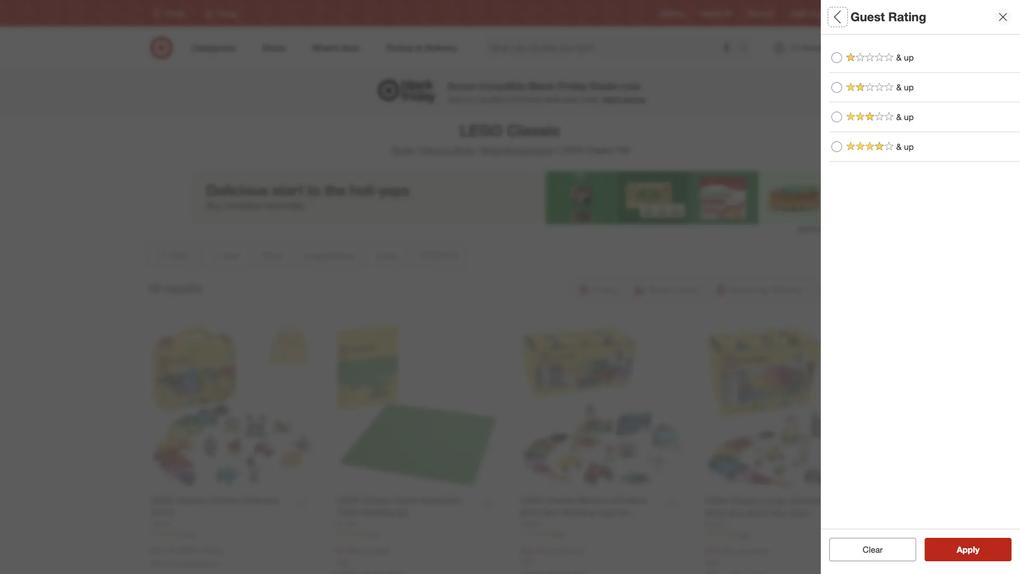 Task type: vqa. For each thing, say whether or not it's contained in the screenshot.


Task type: locate. For each thing, give the bounding box(es) containing it.
find
[[513, 94, 525, 104]]

reg left $5.99
[[358, 546, 369, 556]]

What can we help you find? suggestions appear below search field
[[483, 36, 742, 60]]

registry
[[661, 9, 684, 17]]

/ right shop on the top left of the page
[[476, 145, 479, 155]]

/
[[416, 145, 419, 155], [476, 145, 479, 155], [556, 145, 558, 155]]

1 horizontal spatial reg
[[548, 546, 559, 556]]

reg
[[358, 546, 369, 556], [548, 546, 559, 556], [733, 547, 744, 556]]

2 & up from the top
[[897, 82, 914, 92]]

1 horizontal spatial /
[[476, 145, 479, 155]]

rating inside button
[[861, 83, 892, 95]]

sale inside $4.99 reg $5.99 sale
[[336, 557, 350, 567]]

clear for clear
[[863, 544, 883, 555]]

$50
[[870, 55, 882, 65]]

0 horizontal spatial target
[[391, 145, 414, 155]]

sale down $32.49 on the bottom right
[[706, 558, 720, 567]]

lego
[[460, 121, 503, 140], [561, 145, 583, 155]]

1 horizontal spatial target
[[791, 9, 808, 17]]

see results
[[946, 544, 991, 555]]

1 & up radio from the top
[[832, 52, 842, 63]]

$32.49 reg $34.99 sale
[[706, 546, 768, 567]]

& up for 2nd & up option from the bottom of the guest rating dialog
[[897, 82, 914, 92]]

classic up experiences on the top of page
[[507, 121, 561, 140]]

results
[[164, 281, 203, 296], [964, 544, 991, 555]]

4 & up from the top
[[897, 141, 914, 152]]

18
[[147, 281, 160, 296]]

0 vertical spatial guest
[[851, 9, 885, 24]]

guest rating dialog
[[821, 0, 1021, 574]]

2 horizontal spatial sale
[[706, 558, 720, 567]]

clear inside all filters dialog
[[858, 544, 878, 555]]

1 horizontal spatial deals
[[830, 120, 857, 132]]

2 horizontal spatial /
[[556, 145, 558, 155]]

1 vertical spatial results
[[964, 544, 991, 555]]

0 vertical spatial results
[[164, 281, 203, 296]]

lego classic target / ways to shop / brand experiences / lego classic (18)
[[391, 121, 630, 155]]

3 / from the left
[[556, 145, 558, 155]]

classic
[[507, 121, 561, 140], [586, 145, 613, 155]]

142
[[369, 530, 379, 538]]

weekly ad
[[701, 9, 731, 17]]

2 & up radio from the top
[[832, 82, 842, 93]]

guest
[[851, 9, 885, 24], [830, 83, 858, 95]]

sale inside $32.49 reg $34.99 sale
[[706, 558, 720, 567]]

results inside button
[[964, 544, 991, 555]]

1 vertical spatial lego
[[561, 145, 583, 155]]

registry link
[[661, 9, 684, 18]]

1 vertical spatial guest
[[830, 83, 858, 95]]

3 & up from the top
[[897, 112, 914, 122]]

sale down $4.99 on the bottom of the page
[[336, 557, 350, 567]]

1 & up from the top
[[897, 52, 914, 63]]

reg for $4.99
[[358, 546, 369, 556]]

1 vertical spatial guest rating
[[830, 83, 892, 95]]

1 horizontal spatial sale
[[521, 557, 535, 567]]

reg inside $32.49 reg $34.99 sale
[[733, 547, 744, 556]]

1 up from the top
[[904, 52, 914, 63]]

guest inside dialog
[[851, 9, 885, 24]]

deals up start
[[590, 80, 618, 92]]

ways to shop link
[[421, 145, 474, 155]]

$4.99 reg $5.99 sale
[[336, 546, 390, 567]]

classic left (18)
[[586, 145, 613, 155]]

reg inside $22.49 reg $24.99 sale
[[548, 546, 559, 556]]

rating down $50
[[861, 83, 892, 95]]

0 horizontal spatial results
[[164, 281, 203, 296]]

clear
[[858, 544, 878, 555], [863, 544, 883, 555]]

fpo/apo button
[[830, 146, 1021, 183]]

weekly ad link
[[701, 9, 731, 18]]

target circle link
[[791, 9, 827, 18]]

all
[[830, 9, 844, 24]]

0 horizontal spatial classic
[[507, 121, 561, 140]]

& up radio up fpo/apo
[[832, 141, 842, 152]]

1 clear from the left
[[858, 544, 878, 555]]

1 horizontal spatial results
[[964, 544, 991, 555]]

results for see results
[[964, 544, 991, 555]]

results for 18 results
[[164, 281, 203, 296]]

see
[[946, 544, 961, 555]]

now
[[620, 80, 641, 92]]

reg down 525
[[548, 546, 559, 556]]

$13.79
[[151, 546, 176, 556]]

4 up from the top
[[904, 141, 914, 152]]

1 vertical spatial rating
[[861, 83, 892, 95]]

& up for 3rd & up option from the bottom
[[897, 52, 914, 63]]

& for 2nd & up option from the bottom of the guest rating dialog
[[897, 82, 902, 92]]

2 up from the top
[[904, 82, 914, 92]]

2 / from the left
[[476, 145, 479, 155]]

target left circle
[[791, 9, 808, 17]]

rating right stores
[[889, 9, 927, 24]]

fpo/apo
[[830, 157, 876, 169]]

incredible
[[479, 80, 526, 92]]

guest rating inside button
[[830, 83, 892, 95]]

$32.49
[[706, 546, 731, 556]]

1 vertical spatial classic
[[586, 145, 613, 155]]

$50;
[[854, 55, 868, 65]]

& for 3rd & up option from the bottom
[[897, 52, 902, 63]]

lego right experiences on the top of page
[[561, 145, 583, 155]]

reg for $22.49
[[548, 546, 559, 556]]

2 clear from the left
[[863, 544, 883, 555]]

experiences
[[506, 145, 554, 155]]

find stores
[[844, 9, 876, 17]]

3 up from the top
[[904, 112, 914, 122]]

apply
[[957, 544, 980, 555]]

& up radio
[[832, 52, 842, 63], [832, 82, 842, 93], [832, 141, 842, 152]]

reg down 398
[[733, 547, 744, 556]]

0 vertical spatial deals
[[590, 80, 618, 92]]

sale down $22.49
[[521, 557, 535, 567]]

398 link
[[706, 530, 870, 539]]

sale inside $22.49 reg $24.99 sale
[[521, 557, 535, 567]]

up for third & up option from the top of the guest rating dialog
[[904, 141, 914, 152]]

deals
[[590, 80, 618, 92], [830, 120, 857, 132]]

deals button
[[830, 109, 1021, 146]]

0 horizontal spatial reg
[[358, 546, 369, 556]]

0 horizontal spatial deals
[[590, 80, 618, 92]]

reg inside $4.99 reg $5.99 sale
[[358, 546, 369, 556]]

& up radio left $50;
[[832, 52, 842, 63]]

target circle
[[791, 9, 827, 17]]

brand experiences link
[[481, 145, 554, 155]]

0 horizontal spatial sale
[[336, 557, 350, 567]]

1 vertical spatial target
[[391, 145, 414, 155]]

(18)
[[616, 145, 630, 155]]

target link
[[391, 145, 414, 155]]

0 vertical spatial guest rating
[[851, 9, 927, 24]]

18 results
[[147, 281, 203, 296]]

0 vertical spatial classic
[[507, 121, 561, 140]]

0 vertical spatial & up radio
[[832, 52, 842, 63]]

results right 18
[[164, 281, 203, 296]]

$100
[[895, 55, 911, 65]]

2 vertical spatial & up radio
[[832, 141, 842, 152]]

brand
[[481, 145, 504, 155]]

deals up fpo/apo
[[830, 120, 857, 132]]

/ left ways
[[416, 145, 419, 155]]

price
[[830, 42, 855, 54]]

/ right experiences on the top of page
[[556, 145, 558, 155]]

target inside lego classic target / ways to shop / brand experiences / lego classic (18)
[[391, 145, 414, 155]]

clear for clear all
[[858, 544, 878, 555]]

rating
[[889, 9, 927, 24], [861, 83, 892, 95]]

stores
[[858, 9, 876, 17]]

1 / from the left
[[416, 145, 419, 155]]

sale for $32.49
[[706, 558, 720, 567]]

sale
[[336, 557, 350, 567], [521, 557, 535, 567], [706, 558, 720, 567]]

1 vertical spatial deals
[[830, 120, 857, 132]]

target left ways
[[391, 145, 414, 155]]

guest rating
[[851, 9, 927, 24], [830, 83, 892, 95]]

find stores link
[[844, 9, 876, 18]]

0 horizontal spatial /
[[416, 145, 419, 155]]

results right see
[[964, 544, 991, 555]]

all filters
[[830, 9, 881, 24]]

2 horizontal spatial reg
[[733, 547, 744, 556]]

& up
[[897, 52, 914, 63], [897, 82, 914, 92], [897, 112, 914, 122], [897, 141, 914, 152]]

$4.99
[[336, 546, 356, 556]]

1 vertical spatial & up radio
[[832, 82, 842, 93]]

lego up brand on the left top of page
[[460, 121, 503, 140]]

sponsored
[[798, 225, 829, 233]]

weekly
[[701, 9, 722, 17]]

clear inside guest rating dialog
[[863, 544, 883, 555]]

save
[[448, 94, 464, 104]]

0 vertical spatial rating
[[889, 9, 927, 24]]

up
[[904, 52, 914, 63], [904, 82, 914, 92], [904, 112, 914, 122], [904, 141, 914, 152]]

& up radio down $25
[[832, 82, 842, 93]]

0 horizontal spatial lego
[[460, 121, 503, 140]]

&
[[897, 52, 902, 63], [897, 82, 902, 92], [506, 94, 511, 104], [897, 112, 902, 122], [897, 141, 902, 152]]

0 vertical spatial lego
[[460, 121, 503, 140]]

advertisement region
[[191, 171, 829, 224]]

saving
[[623, 94, 646, 104]]

434
[[184, 530, 194, 538]]



Task type: describe. For each thing, give the bounding box(es) containing it.
all
[[880, 544, 889, 555]]

sale for $22.49
[[521, 557, 535, 567]]

& for & up radio
[[897, 112, 902, 122]]

new
[[527, 94, 541, 104]]

rating inside dialog
[[889, 9, 927, 24]]

when
[[151, 560, 167, 568]]

circle
[[810, 9, 827, 17]]

start
[[603, 94, 621, 104]]

price $25  –  $50; $50  –  $100
[[830, 42, 911, 65]]

friday
[[558, 80, 588, 92]]

398
[[739, 530, 749, 538]]

see results button
[[925, 538, 1012, 561]]

search button
[[734, 36, 760, 62]]

find
[[844, 9, 856, 17]]

3 & up radio from the top
[[832, 141, 842, 152]]

top
[[477, 94, 488, 104]]

score
[[448, 80, 476, 92]]

up for 2nd & up option from the bottom of the guest rating dialog
[[904, 82, 914, 92]]

apply button
[[925, 538, 1012, 561]]

& up radio
[[832, 112, 842, 122]]

clear button
[[830, 538, 917, 561]]

$25
[[830, 55, 842, 65]]

Include out of stock checkbox
[[830, 194, 840, 204]]

525
[[554, 530, 564, 538]]

all filters dialog
[[821, 0, 1021, 574]]

each
[[563, 94, 579, 104]]

deals inside button
[[830, 120, 857, 132]]

ad
[[724, 9, 731, 17]]

$34.99
[[746, 547, 768, 556]]

guest rating button
[[830, 72, 1021, 109]]

deals
[[543, 94, 561, 104]]

$19.99
[[201, 546, 224, 556]]

deals inside 'score incredible black friday deals now save on top gifts & find new deals each week. start saving'
[[590, 80, 618, 92]]

shop
[[454, 145, 474, 155]]

gifts
[[490, 94, 504, 104]]

$22.49
[[521, 546, 546, 556]]

online
[[201, 560, 218, 568]]

on
[[466, 94, 474, 104]]

& up for & up radio
[[897, 112, 914, 122]]

& inside 'score incredible black friday deals now save on top gifts & find new deals each week. start saving'
[[506, 94, 511, 104]]

guest inside button
[[830, 83, 858, 95]]

filters
[[848, 9, 881, 24]]

redcard
[[748, 9, 774, 17]]

search
[[734, 44, 760, 54]]

$24.99
[[561, 546, 583, 556]]

week.
[[581, 94, 601, 104]]

to
[[444, 145, 451, 155]]

redcard link
[[748, 9, 774, 18]]

ways
[[421, 145, 441, 155]]

$22.49 reg $24.99 sale
[[521, 546, 583, 567]]

up for & up radio
[[904, 112, 914, 122]]

clear all button
[[830, 538, 917, 561]]

msrp
[[178, 546, 199, 556]]

142 link
[[336, 529, 499, 538]]

guest rating inside dialog
[[851, 9, 927, 24]]

score incredible black friday deals now save on top gifts & find new deals each week. start saving
[[448, 80, 646, 104]]

up for 3rd & up option from the bottom
[[904, 52, 914, 63]]

black
[[529, 80, 555, 92]]

sale for $4.99
[[336, 557, 350, 567]]

reg for $32.49
[[733, 547, 744, 556]]

0 vertical spatial target
[[791, 9, 808, 17]]

1 horizontal spatial classic
[[586, 145, 613, 155]]

& up for third & up option from the top of the guest rating dialog
[[897, 141, 914, 152]]

clear all
[[858, 544, 889, 555]]

434 link
[[151, 529, 314, 538]]

& for third & up option from the top of the guest rating dialog
[[897, 141, 902, 152]]

525 link
[[521, 529, 684, 538]]

$13.79 msrp $19.99 when purchased online
[[151, 546, 224, 568]]

1 horizontal spatial lego
[[561, 145, 583, 155]]

purchased
[[169, 560, 199, 568]]

$5.99
[[371, 546, 390, 556]]



